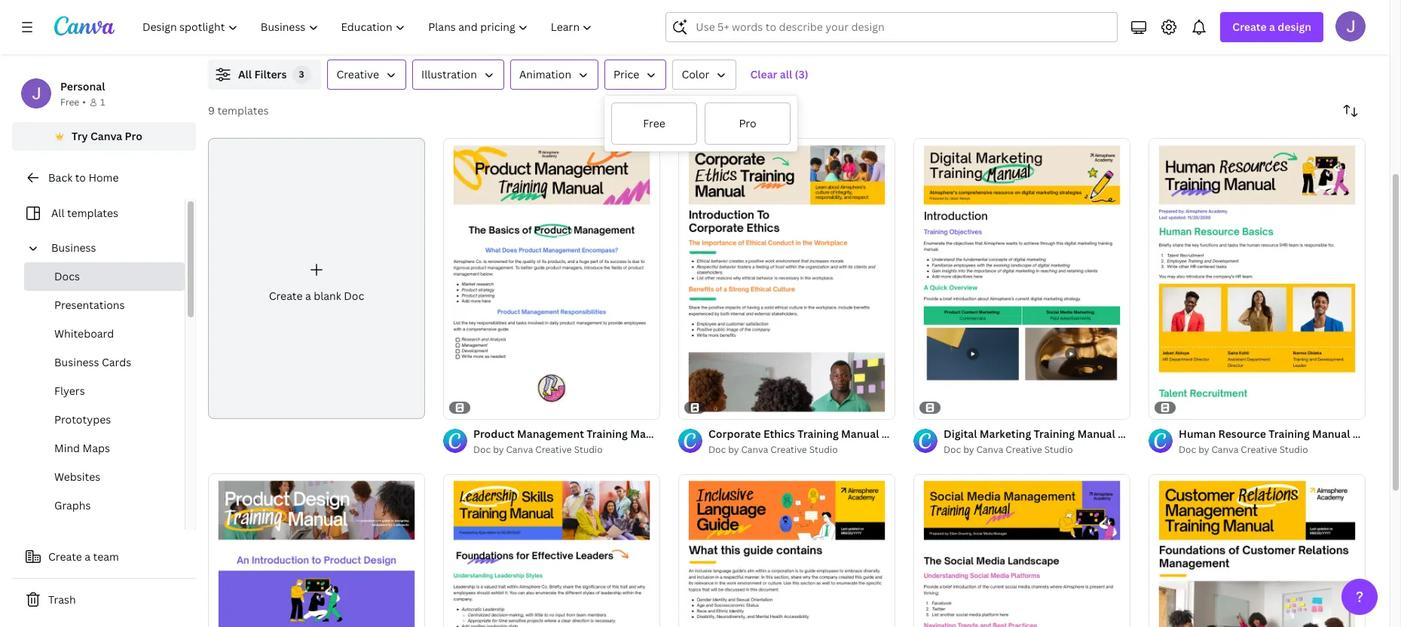 Task type: locate. For each thing, give the bounding box(es) containing it.
business for business cards
[[54, 355, 99, 369]]

1 by from the left
[[493, 443, 504, 456]]

blank
[[314, 289, 341, 303]]

a inside dropdown button
[[1270, 20, 1276, 34]]

free down price button
[[643, 116, 666, 130]]

by for the leadership skills training manual professional doc in yellow green purple playful professional style image
[[493, 443, 504, 456]]

doc by canva creative studio for the leadership skills training manual professional doc in yellow green purple playful professional style image
[[473, 443, 603, 456]]

creative
[[337, 67, 379, 81], [535, 443, 572, 456], [771, 443, 807, 456], [1006, 443, 1042, 456], [1241, 443, 1278, 456]]

1 horizontal spatial create
[[269, 289, 303, 303]]

doc by canva creative studio link
[[473, 442, 660, 457], [709, 442, 896, 457], [944, 442, 1131, 457], [1179, 442, 1366, 457]]

business up flyers
[[54, 355, 99, 369]]

None search field
[[666, 12, 1118, 42]]

price
[[614, 67, 640, 81]]

3 by from the left
[[964, 443, 974, 456]]

create a blank doc element
[[208, 138, 425, 419]]

2 by from the left
[[728, 443, 739, 456]]

4 doc by canva creative studio link from the left
[[1179, 442, 1366, 457]]

pro up back to home link
[[125, 129, 142, 143]]

1 horizontal spatial a
[[305, 289, 311, 303]]

create
[[1233, 20, 1267, 34], [269, 289, 303, 303], [48, 550, 82, 564]]

by for the social media management training manual professional doc in yellow purple blue playful professional style image
[[964, 443, 974, 456]]

1 horizontal spatial templates
[[217, 103, 269, 118]]

create left blank
[[269, 289, 303, 303]]

create a blank doc link
[[208, 138, 425, 419]]

doc by canva creative studio link for the social media management training manual professional doc in yellow purple blue playful professional style image
[[944, 442, 1131, 457]]

create a team
[[48, 550, 119, 564]]

templates
[[217, 103, 269, 118], [67, 206, 118, 220]]

0 horizontal spatial create
[[48, 550, 82, 564]]

canva for product management training manual professional doc in yellow green pink playful professional style image
[[506, 443, 533, 456]]

mind
[[54, 441, 80, 455]]

pro down clear
[[739, 116, 757, 130]]

1 doc by canva creative studio from the left
[[473, 443, 603, 456]]

3 studio from the left
[[1045, 443, 1073, 456]]

creative for human resource training manual professional doc in beige yellow pink playful professional style image
[[1241, 443, 1278, 456]]

create left "design"
[[1233, 20, 1267, 34]]

0 vertical spatial a
[[1270, 20, 1276, 34]]

clear
[[750, 67, 778, 81]]

canva
[[90, 129, 122, 143], [506, 443, 533, 456], [741, 443, 769, 456], [977, 443, 1004, 456], [1212, 443, 1239, 456]]

creative button
[[328, 60, 406, 90]]

4 by from the left
[[1199, 443, 1210, 456]]

try canva pro button
[[12, 122, 196, 151]]

doc by canva creative studio link for customer relations management training manual professional doc in yellow black white playful professional style image
[[1179, 442, 1366, 457]]

business cards
[[54, 355, 131, 369]]

a left team
[[85, 550, 91, 564]]

create a blank doc
[[269, 289, 364, 303]]

3 doc by canva creative studio from the left
[[944, 443, 1073, 456]]

0 horizontal spatial a
[[85, 550, 91, 564]]

3 filter options selected element
[[293, 66, 311, 84]]

0 vertical spatial all
[[238, 67, 252, 81]]

Search search field
[[696, 13, 1109, 41]]

a left "design"
[[1270, 20, 1276, 34]]

corporate ethics training manual professional doc in yellow orange green playful professional style image
[[679, 138, 896, 419]]

free left the •
[[60, 96, 79, 109]]

business
[[51, 241, 96, 255], [54, 355, 99, 369]]

3 doc by canva creative studio link from the left
[[944, 442, 1131, 457]]

2 doc by canva creative studio link from the left
[[709, 442, 896, 457]]

doc by canva creative studio link for the inclusive language guide professional doc in orange yellow purple playful professional style image
[[709, 442, 896, 457]]

2 vertical spatial a
[[85, 550, 91, 564]]

all
[[238, 67, 252, 81], [51, 206, 64, 220]]

2 horizontal spatial create
[[1233, 20, 1267, 34]]

doc
[[344, 289, 364, 303], [473, 443, 491, 456], [709, 443, 726, 456], [944, 443, 961, 456], [1179, 443, 1197, 456]]

websites
[[54, 470, 100, 484]]

a left blank
[[305, 289, 311, 303]]

doc by canva creative studio for the social media management training manual professional doc in yellow purple blue playful professional style image
[[944, 443, 1073, 456]]

1 vertical spatial business
[[54, 355, 99, 369]]

0 vertical spatial create
[[1233, 20, 1267, 34]]

creative for corporate ethics training manual professional doc in yellow orange green playful professional style image
[[771, 443, 807, 456]]

templates right 9
[[217, 103, 269, 118]]

1 vertical spatial a
[[305, 289, 311, 303]]

create left team
[[48, 550, 82, 564]]

top level navigation element
[[133, 12, 606, 42]]

1 studio from the left
[[574, 443, 603, 456]]

studio for customer relations management training manual professional doc in yellow black white playful professional style image
[[1280, 443, 1309, 456]]

color
[[682, 67, 710, 81]]

create inside dropdown button
[[1233, 20, 1267, 34]]

product management training manual professional doc in yellow green pink playful professional style image
[[443, 138, 660, 419]]

1 doc by canva creative studio link from the left
[[473, 442, 660, 457]]

all left 'filters'
[[238, 67, 252, 81]]

product design training manual professional doc in purple green orange playful professional style image
[[208, 473, 425, 627]]

0 vertical spatial free
[[60, 96, 79, 109]]

(3)
[[795, 67, 809, 81]]

all templates
[[51, 206, 118, 220]]

team
[[93, 550, 119, 564]]

all inside all templates link
[[51, 206, 64, 220]]

a
[[1270, 20, 1276, 34], [305, 289, 311, 303], [85, 550, 91, 564]]

1 horizontal spatial free
[[643, 116, 666, 130]]

Sort by button
[[1336, 96, 1366, 126]]

home
[[88, 170, 119, 185]]

business up docs
[[51, 241, 96, 255]]

0 horizontal spatial free
[[60, 96, 79, 109]]

studio
[[574, 443, 603, 456], [809, 443, 838, 456], [1045, 443, 1073, 456], [1280, 443, 1309, 456]]

free inside button
[[643, 116, 666, 130]]

by for the inclusive language guide professional doc in orange yellow purple playful professional style image
[[728, 443, 739, 456]]

1 vertical spatial create
[[269, 289, 303, 303]]

1
[[100, 96, 105, 109]]

create inside button
[[48, 550, 82, 564]]

doc by canva creative studio
[[473, 443, 603, 456], [709, 443, 838, 456], [944, 443, 1073, 456], [1179, 443, 1309, 456]]

color button
[[673, 60, 737, 90]]

0 horizontal spatial templates
[[67, 206, 118, 220]]

flyers link
[[24, 377, 185, 406]]

doc by canva creative studio for customer relations management training manual professional doc in yellow black white playful professional style image
[[1179, 443, 1309, 456]]

all down back
[[51, 206, 64, 220]]

free
[[60, 96, 79, 109], [643, 116, 666, 130]]

9 templates
[[208, 103, 269, 118]]

websites link
[[24, 463, 185, 492]]

2 vertical spatial create
[[48, 550, 82, 564]]

inclusive language guide professional doc in orange yellow purple playful professional style image
[[679, 474, 896, 627]]

creative for product management training manual professional doc in yellow green pink playful professional style image
[[535, 443, 572, 456]]

0 vertical spatial business
[[51, 241, 96, 255]]

4 doc by canva creative studio from the left
[[1179, 443, 1309, 456]]

prototypes link
[[24, 406, 185, 434]]

business for business
[[51, 241, 96, 255]]

free button
[[611, 102, 698, 146]]

creative inside button
[[337, 67, 379, 81]]

a for team
[[85, 550, 91, 564]]

studio for the inclusive language guide professional doc in orange yellow purple playful professional style image
[[809, 443, 838, 456]]

maps
[[83, 441, 110, 455]]

by
[[493, 443, 504, 456], [728, 443, 739, 456], [964, 443, 974, 456], [1199, 443, 1210, 456]]

creative for digital marketing training manual professional doc in green purple yellow playful professional style image
[[1006, 443, 1042, 456]]

doc for digital marketing training manual professional doc in green purple yellow playful professional style image
[[944, 443, 961, 456]]

doc for product management training manual professional doc in yellow green pink playful professional style image
[[473, 443, 491, 456]]

studio for the leadership skills training manual professional doc in yellow green purple playful professional style image
[[574, 443, 603, 456]]

4 studio from the left
[[1280, 443, 1309, 456]]

1 vertical spatial free
[[643, 116, 666, 130]]

docs
[[54, 269, 80, 283]]

animation button
[[510, 60, 599, 90]]

templates down back to home
[[67, 206, 118, 220]]

create for create a design
[[1233, 20, 1267, 34]]

pro button
[[704, 102, 792, 146]]

0 vertical spatial templates
[[217, 103, 269, 118]]

a inside button
[[85, 550, 91, 564]]

jacob simon image
[[1336, 11, 1366, 41]]

pro
[[739, 116, 757, 130], [125, 129, 142, 143]]

try canva pro
[[72, 129, 142, 143]]

1 horizontal spatial all
[[238, 67, 252, 81]]

•
[[82, 96, 86, 109]]

price button
[[605, 60, 667, 90]]

human resource training manual professional doc in beige yellow pink playful professional style image
[[1149, 138, 1366, 419]]

2 studio from the left
[[809, 443, 838, 456]]

0 horizontal spatial all
[[51, 206, 64, 220]]

1 vertical spatial all
[[51, 206, 64, 220]]

2 doc by canva creative studio from the left
[[709, 443, 838, 456]]

2 horizontal spatial a
[[1270, 20, 1276, 34]]

1 vertical spatial templates
[[67, 206, 118, 220]]

canva for human resource training manual professional doc in beige yellow pink playful professional style image
[[1212, 443, 1239, 456]]



Task type: vqa. For each thing, say whether or not it's contained in the screenshot.
Brand
no



Task type: describe. For each thing, give the bounding box(es) containing it.
mind maps
[[54, 441, 110, 455]]

flyers
[[54, 384, 85, 398]]

presentations link
[[24, 291, 185, 320]]

back to home link
[[12, 163, 196, 193]]

doc for human resource training manual professional doc in beige yellow pink playful professional style image
[[1179, 443, 1197, 456]]

illustration button
[[412, 60, 504, 90]]

canva inside button
[[90, 129, 122, 143]]

presentations
[[54, 298, 125, 312]]

personal
[[60, 79, 105, 93]]

try
[[72, 129, 88, 143]]

studio for the social media management training manual professional doc in yellow purple blue playful professional style image
[[1045, 443, 1073, 456]]

a for blank
[[305, 289, 311, 303]]

all for all filters
[[238, 67, 252, 81]]

canva for corporate ethics training manual professional doc in yellow orange green playful professional style image
[[741, 443, 769, 456]]

back to home
[[48, 170, 119, 185]]

business link
[[45, 234, 176, 262]]

illustration
[[421, 67, 477, 81]]

filters
[[254, 67, 287, 81]]

free for free •
[[60, 96, 79, 109]]

clear all (3)
[[750, 67, 809, 81]]

create for create a team
[[48, 550, 82, 564]]

all filters
[[238, 67, 287, 81]]

social media management training manual professional doc in yellow purple blue playful professional style image
[[914, 474, 1131, 627]]

design
[[1278, 20, 1312, 34]]

customer relations management training manual professional doc in yellow black white playful professional style image
[[1149, 474, 1366, 627]]

digital marketing training manual professional doc in green purple yellow playful professional style image
[[914, 138, 1131, 419]]

whiteboard
[[54, 326, 114, 341]]

mind maps link
[[24, 434, 185, 463]]

create a design
[[1233, 20, 1312, 34]]

by for customer relations management training manual professional doc in yellow black white playful professional style image
[[1199, 443, 1210, 456]]

all
[[780, 67, 793, 81]]

3
[[299, 68, 305, 81]]

whiteboard link
[[24, 320, 185, 348]]

cards
[[102, 355, 131, 369]]

leadership skills training manual professional doc in yellow green purple playful professional style image
[[443, 474, 660, 627]]

clear all (3) button
[[743, 60, 816, 90]]

doc by canva creative studio link for the leadership skills training manual professional doc in yellow green purple playful professional style image
[[473, 442, 660, 457]]

all for all templates
[[51, 206, 64, 220]]

graphs link
[[24, 492, 185, 520]]

trash
[[48, 593, 76, 607]]

create a design button
[[1221, 12, 1324, 42]]

9
[[208, 103, 215, 118]]

a for design
[[1270, 20, 1276, 34]]

prototypes
[[54, 412, 111, 427]]

free •
[[60, 96, 86, 109]]

trash link
[[12, 585, 196, 615]]

back
[[48, 170, 73, 185]]

business cards link
[[24, 348, 185, 377]]

1 horizontal spatial pro
[[739, 116, 757, 130]]

free for free
[[643, 116, 666, 130]]

graphs
[[54, 498, 91, 513]]

animation
[[519, 67, 572, 81]]

create a team button
[[12, 542, 196, 572]]

templates for 9 templates
[[217, 103, 269, 118]]

0 horizontal spatial pro
[[125, 129, 142, 143]]

all templates link
[[21, 199, 176, 228]]

templates for all templates
[[67, 206, 118, 220]]

doc for corporate ethics training manual professional doc in yellow orange green playful professional style image
[[709, 443, 726, 456]]

canva for digital marketing training manual professional doc in green purple yellow playful professional style image
[[977, 443, 1004, 456]]

doc by canva creative studio for the inclusive language guide professional doc in orange yellow purple playful professional style image
[[709, 443, 838, 456]]

to
[[75, 170, 86, 185]]

create for create a blank doc
[[269, 289, 303, 303]]



